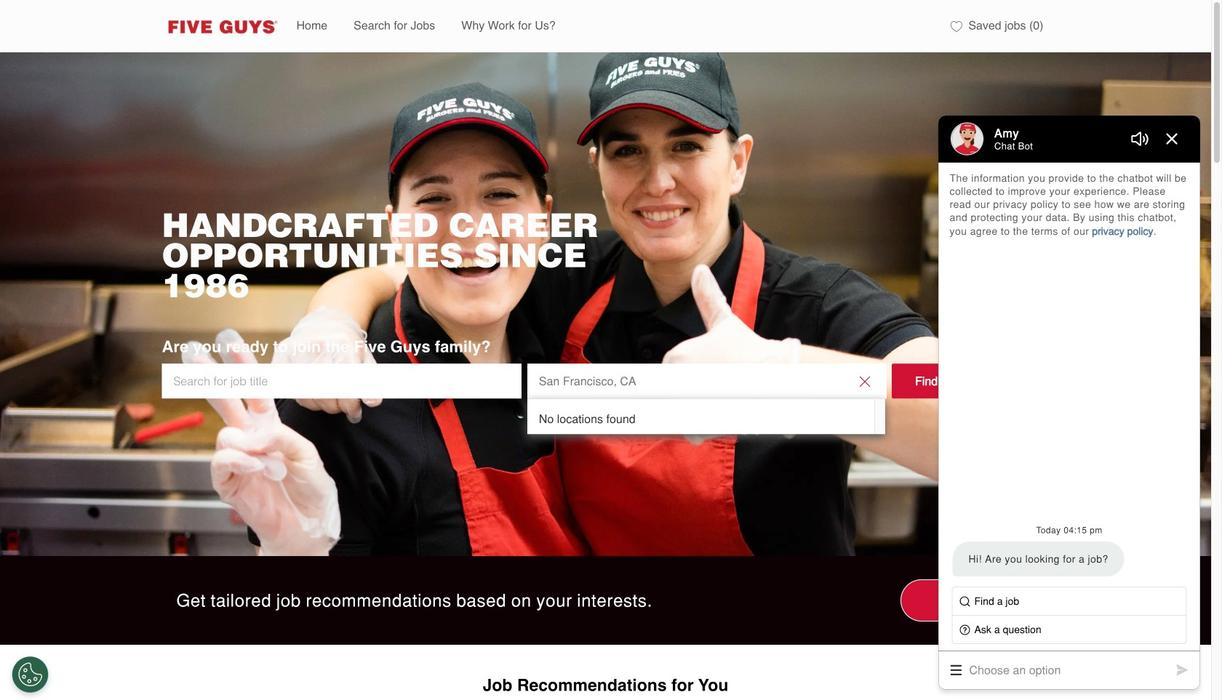 Task type: locate. For each thing, give the bounding box(es) containing it.
list
[[283, 0, 942, 52]]

1 list item from the left
[[283, 0, 341, 52]]

cancel image
[[859, 374, 871, 388]]

list item
[[283, 0, 341, 52], [341, 0, 448, 52], [448, 0, 569, 52]]



Task type: describe. For each thing, give the bounding box(es) containing it.
Enter location text field
[[527, 364, 887, 399]]

Search for job title text field
[[162, 364, 522, 399]]

3 list item from the left
[[448, 0, 569, 52]]

heart image
[[951, 20, 963, 32]]

2 list item from the left
[[341, 0, 448, 52]]

company logo image
[[159, 14, 283, 38]]



Task type: vqa. For each thing, say whether or not it's contained in the screenshot.
Cookie Consent Preferences alert dialog
no



